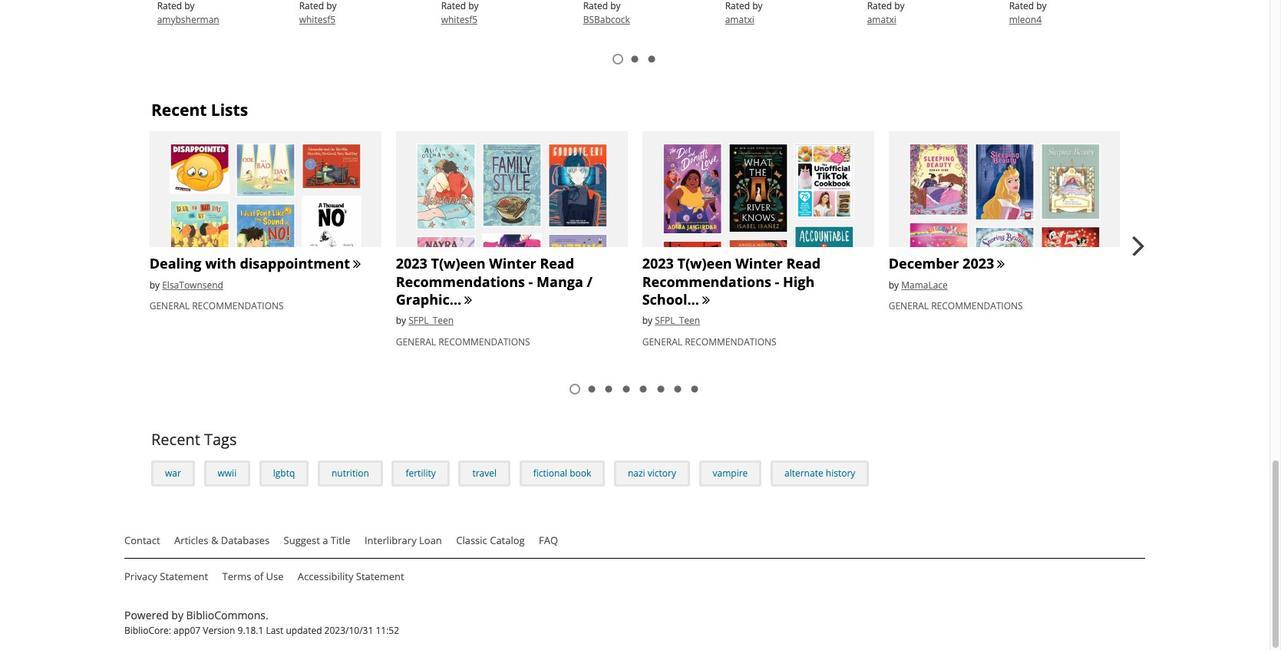 Task type: vqa. For each thing, say whether or not it's contained in the screenshot.
updated
yes



Task type: locate. For each thing, give the bounding box(es) containing it.
travel
[[473, 467, 497, 480]]

accessibility statement
[[298, 570, 404, 584]]

1 horizontal spatial -
[[775, 272, 780, 291]]

t(w)een inside 2023 t(w)een winter read recom­menda­tions - high school…
[[678, 254, 732, 273]]

1 horizontal spatial t(w)een
[[678, 254, 732, 273]]

- for manga
[[529, 272, 533, 291]]

alternate
[[785, 467, 824, 480]]

t(w)een for 2023 t(w)een winter read recom­menda­tions - high school…
[[678, 254, 732, 273]]

recent
[[151, 99, 207, 121], [151, 429, 200, 450]]

by inside the powered by bibliocommons. bibliocore: app07 version 9.18.1 last updated 2023/10/31 11:52
[[172, 608, 183, 623]]

recommendations down 2023 t(w)een winter read recom­menda­tions - manga / graphic…
[[439, 336, 530, 349]]

1 horizontal spatial whitesf5 link
[[441, 13, 543, 27]]

0 horizontal spatial by sfpl_teen
[[396, 314, 454, 327]]

0 horizontal spatial read
[[540, 254, 575, 273]]

terms of use link
[[222, 570, 284, 584]]

app07
[[174, 624, 201, 637]]

by for dealing with disap­point­ment
[[150, 278, 160, 291]]

amatxi
[[725, 13, 755, 26], [868, 13, 897, 26]]

accessibility statement link
[[298, 570, 404, 584]]

general recommendations for december 2023
[[889, 300, 1023, 313]]

elsatownsend
[[162, 278, 223, 291]]

0 vertical spatial recent
[[151, 99, 207, 121]]

nutrition link
[[332, 467, 369, 480]]

recommendations down "december 2023"
[[932, 300, 1023, 313]]

recom­menda­tions inside 2023 t(w)een winter read recom­menda­tions - manga / graphic…
[[396, 272, 525, 291]]

statement for accessibility statement
[[356, 570, 404, 584]]

1 by sfpl_teen from the left
[[396, 314, 454, 327]]

by sfpl_teen down "graphic…"
[[396, 314, 454, 327]]

by left mamalace
[[889, 278, 899, 291]]

2023 inside 2023 t(w)een winter read recom­menda­tions - manga / graphic…
[[396, 254, 428, 273]]

0 horizontal spatial sfpl_teen
[[409, 314, 454, 327]]

title
[[331, 534, 351, 548]]

svg chevron double right image for 2023 t(w)een winter read recom­menda­tions - high school…
[[699, 294, 713, 308]]

bsbabcock
[[583, 13, 630, 26]]

1 statement from the left
[[160, 570, 208, 584]]

1 horizontal spatial read
[[787, 254, 821, 273]]

recent left lists
[[151, 99, 207, 121]]

recommendations for 2023 t(w)een winter read recom­menda­tions - manga / graphic…
[[439, 336, 530, 349]]

- for high
[[775, 272, 780, 291]]

vampire link
[[713, 467, 748, 480]]

general recommendations for 2023 t(w)een winter read recom­menda­tions - high school…
[[643, 336, 777, 349]]

t(w)een up school…
[[678, 254, 732, 273]]

0 horizontal spatial sfpl_teen link
[[409, 314, 454, 327]]

classic
[[456, 534, 488, 548]]

sfpl_teen link for 2023 t(w)een winter read recom­menda­tions - manga / graphic…
[[409, 314, 454, 327]]

general recommendations down school…
[[643, 336, 777, 349]]

version
[[203, 624, 235, 637]]

recommendations for 2023 t(w)een winter read recom­menda­tions - high school…
[[685, 336, 777, 349]]

general down "graphic…"
[[396, 336, 436, 349]]

general recommendations down mamalace
[[889, 300, 1023, 313]]

svg chevron double right image
[[350, 258, 364, 272], [995, 258, 1009, 272], [462, 294, 475, 308], [699, 294, 713, 308]]

2 horizontal spatial 2023
[[963, 254, 995, 273]]

statement down articles
[[160, 570, 208, 584]]

read inside 2023 t(w)een winter read recom­menda­tions - high school…
[[787, 254, 821, 273]]

svg dots not active image
[[629, 53, 641, 65], [586, 383, 598, 395], [603, 383, 615, 395], [638, 383, 650, 395]]

2 sfpl_teen from the left
[[655, 314, 700, 327]]

sfpl_teen link for 2023 t(w)een winter read recom­menda­tions - high school…
[[655, 314, 700, 327]]

1 horizontal spatial winter
[[736, 254, 783, 273]]

2023
[[396, 254, 428, 273], [643, 254, 674, 273], [963, 254, 995, 273]]

1 whitesf5 link from the left
[[299, 13, 401, 27]]

2023 t(w)een winter read recom­menda­tions - high school…
[[643, 254, 821, 309]]

2 recent from the top
[[151, 429, 200, 450]]

recent up war link
[[151, 429, 200, 450]]

by down school…
[[643, 314, 653, 327]]

1 horizontal spatial amatxi
[[868, 13, 897, 26]]

school…
[[643, 290, 699, 309]]

read for manga
[[540, 254, 575, 273]]

general recommendations down "graphic…"
[[396, 336, 530, 349]]

december
[[889, 254, 959, 273]]

nazi
[[628, 467, 646, 480]]

winter left high
[[736, 254, 783, 273]]

amybsherman link
[[157, 13, 259, 27]]

with
[[205, 254, 236, 273]]

read inside 2023 t(w)een winter read recom­menda­tions - manga / graphic…
[[540, 254, 575, 273]]

classic catalog
[[456, 534, 525, 548]]

1 read from the left
[[540, 254, 575, 273]]

winter left manga
[[489, 254, 537, 273]]

by sfpl_teen down school…
[[643, 314, 700, 327]]

2 2023 from the left
[[643, 254, 674, 273]]

1 t(w)een from the left
[[431, 254, 486, 273]]

2 by sfpl_teen from the left
[[643, 314, 700, 327]]

recom­menda­tions inside 2023 t(w)een winter read recom­menda­tions - high school…
[[643, 272, 772, 291]]

2023 for 2023 t(w)een winter read recom­menda­tions - manga / graphic…
[[396, 254, 428, 273]]

0 horizontal spatial winter
[[489, 254, 537, 273]]

recommendations for december 2023
[[932, 300, 1023, 313]]

- left high
[[775, 272, 780, 291]]

dealing with disap­point­ment link
[[150, 254, 350, 273]]

by elsatownsend
[[150, 278, 223, 291]]

svg chevron double right image for 2023 t(w)een winter read recom­menda­tions - manga / graphic…
[[462, 294, 475, 308]]

1 horizontal spatial recom­menda­tions
[[643, 272, 772, 291]]

nutrition
[[332, 467, 369, 480]]

2 read from the left
[[787, 254, 821, 273]]

2023 up "graphic…"
[[396, 254, 428, 273]]

amatxi link
[[725, 13, 827, 27], [868, 13, 969, 27]]

winter inside 2023 t(w)een winter read recom­menda­tions - manga / graphic…
[[489, 254, 537, 273]]

2 - from the left
[[775, 272, 780, 291]]

by sfpl_teen
[[396, 314, 454, 327], [643, 314, 700, 327]]

0 horizontal spatial whitesf5
[[299, 13, 336, 26]]

whitesf5 link
[[299, 13, 401, 27], [441, 13, 543, 27]]

1 horizontal spatial by sfpl_teen
[[643, 314, 700, 327]]

t(w)een inside 2023 t(w)een winter read recom­menda­tions - manga / graphic…
[[431, 254, 486, 273]]

t(w)een up "graphic…"
[[431, 254, 486, 273]]

by down dealing
[[150, 278, 160, 291]]

1 horizontal spatial sfpl_teen link
[[655, 314, 700, 327]]

1 2023 from the left
[[396, 254, 428, 273]]

by down "graphic…"
[[396, 314, 406, 327]]

december 2023 - mamalace image
[[889, 131, 1121, 417]]

interlibrary
[[365, 534, 417, 548]]

2 sfpl_teen link from the left
[[655, 314, 700, 327]]

general recommendations for 2023 t(w)een winter read recom­menda­tions - manga / graphic…
[[396, 336, 530, 349]]

general for 2023 t(w)een winter read recom­menda­tions - high school…
[[643, 336, 683, 349]]

sfpl_teen down "graphic…"
[[409, 314, 454, 327]]

sfpl_teen link
[[409, 314, 454, 327], [655, 314, 700, 327]]

2 recom­menda­tions from the left
[[643, 272, 772, 291]]

0 horizontal spatial statement
[[160, 570, 208, 584]]

general recommendations down elsatownsend
[[150, 300, 284, 313]]

1 horizontal spatial 2023
[[643, 254, 674, 273]]

sfpl_teen for 2023 t(w)een winter read recom­menda­tions - manga / graphic…
[[409, 314, 454, 327]]

statement
[[160, 570, 208, 584], [356, 570, 404, 584]]

by sfpl_teen for 2023 t(w)een winter read recom­menda­tions - high school…
[[643, 314, 700, 327]]

2 amatxi from the left
[[868, 13, 897, 26]]

1 vertical spatial recent
[[151, 429, 200, 450]]

0 horizontal spatial recom­menda­tions
[[396, 272, 525, 291]]

vampire
[[713, 467, 748, 480]]

amybsherman
[[157, 13, 219, 26]]

general down by elsatownsend at the left top of the page
[[150, 300, 190, 313]]

1 sfpl_teen link from the left
[[409, 314, 454, 327]]

/
[[587, 272, 593, 291]]

interlibrary loan
[[365, 534, 442, 548]]

whitesf5
[[299, 13, 336, 26], [441, 13, 478, 26]]

2 t(w)een from the left
[[678, 254, 732, 273]]

1 recent from the top
[[151, 99, 207, 121]]

recommendations down the dealing with disap­point­ment
[[192, 300, 284, 313]]

1 horizontal spatial sfpl_teen
[[655, 314, 700, 327]]

0 horizontal spatial amatxi
[[725, 13, 755, 26]]

2 amatxi link from the left
[[868, 13, 969, 27]]

0 horizontal spatial t(w)een
[[431, 254, 486, 273]]

sfpl_teen down school…
[[655, 314, 700, 327]]

sfpl_teen link down school…
[[655, 314, 700, 327]]

2023 up school…
[[643, 254, 674, 273]]

-
[[529, 272, 533, 291], [775, 272, 780, 291]]

lgbtq
[[273, 467, 295, 480]]

recommendations down 2023 t(w)een winter read recom­menda­tions - high school… at the top right of the page
[[685, 336, 777, 349]]

recent lists
[[151, 99, 248, 121]]

recom­menda­tions for 2023 t(w)een winter read recom­menda­tions - high school…
[[643, 272, 772, 291]]

general down the by mamalace
[[889, 300, 929, 313]]

1 sfpl_teen from the left
[[409, 314, 454, 327]]

terms
[[222, 570, 252, 584]]

2023 right "december"
[[963, 254, 995, 273]]

fictional book
[[533, 467, 592, 480]]

by for december 2023
[[889, 278, 899, 291]]

2 winter from the left
[[736, 254, 783, 273]]

recom­menda­tions
[[396, 272, 525, 291], [643, 272, 772, 291]]

mleon4
[[1010, 13, 1042, 26]]

by up app07
[[172, 608, 183, 623]]

1 whitesf5 from the left
[[299, 13, 336, 26]]

general down school…
[[643, 336, 683, 349]]

t(w)een
[[431, 254, 486, 273], [678, 254, 732, 273]]

0 horizontal spatial amatxi link
[[725, 13, 827, 27]]

0 horizontal spatial -
[[529, 272, 533, 291]]

elsatownsend link
[[162, 278, 223, 291]]

2 statement from the left
[[356, 570, 404, 584]]

recommendations for dealing with disap­point­ment
[[192, 300, 284, 313]]

winter for high
[[736, 254, 783, 273]]

statement down interlibrary
[[356, 570, 404, 584]]

general recommendations
[[150, 300, 284, 313], [889, 300, 1023, 313], [396, 336, 530, 349], [643, 336, 777, 349]]

general for december 2023
[[889, 300, 929, 313]]

1 recom­menda­tions from the left
[[396, 272, 525, 291]]

high
[[783, 272, 815, 291]]

nazi victory
[[628, 467, 676, 480]]

svg dots not active image
[[646, 53, 658, 65], [620, 383, 633, 395], [655, 383, 667, 395], [672, 383, 684, 395], [689, 383, 701, 395]]

winter
[[489, 254, 537, 273], [736, 254, 783, 273]]

2023 inside 2023 t(w)een winter read recom­menda­tions - high school…
[[643, 254, 674, 273]]

1 winter from the left
[[489, 254, 537, 273]]

databases
[[221, 534, 270, 548]]

manga
[[537, 272, 583, 291]]

winter inside 2023 t(w)een winter read recom­menda­tions - high school…
[[736, 254, 783, 273]]

1 horizontal spatial statement
[[356, 570, 404, 584]]

- left manga
[[529, 272, 533, 291]]

disap­point­ment
[[240, 254, 350, 273]]

0 horizontal spatial 2023
[[396, 254, 428, 273]]

sfpl_teen
[[409, 314, 454, 327], [655, 314, 700, 327]]

0 horizontal spatial whitesf5 link
[[299, 13, 401, 27]]

sfpl_teen link down "graphic…"
[[409, 314, 454, 327]]

war
[[165, 467, 181, 480]]

1 horizontal spatial amatxi link
[[868, 13, 969, 27]]

by
[[150, 278, 160, 291], [889, 278, 899, 291], [396, 314, 406, 327], [643, 314, 653, 327], [172, 608, 183, 623]]

read
[[540, 254, 575, 273], [787, 254, 821, 273]]

- inside 2023 t(w)een winter read recom­menda­tions - high school…
[[775, 272, 780, 291]]

1 - from the left
[[529, 272, 533, 291]]

1 amatxi from the left
[[725, 13, 755, 26]]

1 horizontal spatial whitesf5
[[441, 13, 478, 26]]

- inside 2023 t(w)een winter read recom­menda­tions - manga / graphic…
[[529, 272, 533, 291]]



Task type: describe. For each thing, give the bounding box(es) containing it.
bsbabcock link
[[583, 13, 685, 27]]

fertility link
[[406, 467, 436, 480]]

fertility
[[406, 467, 436, 480]]

svg dots active image
[[569, 383, 581, 395]]

lists
[[211, 99, 248, 121]]

bibliocore:
[[124, 624, 171, 637]]

suggest a title
[[284, 534, 351, 548]]

dealing with disappointment - elsatownsend image
[[150, 131, 381, 349]]

tags
[[204, 429, 237, 450]]

classic catalog link
[[456, 534, 525, 548]]

terms of use
[[222, 570, 284, 584]]

last
[[266, 624, 284, 637]]

articles
[[174, 534, 209, 548]]

2023 t(w)een winter read recommendations - high school edition - sfpl_teen image
[[643, 131, 874, 437]]

9.18.1
[[238, 624, 264, 637]]

travel link
[[473, 467, 497, 480]]

dealing
[[150, 254, 202, 273]]

articles & databases
[[174, 534, 270, 548]]

use
[[266, 570, 284, 584]]

recom­menda­tions for 2023 t(w)een winter read recom­menda­tions - manga / graphic…
[[396, 272, 525, 291]]

sfpl_teen for 2023 t(w)een winter read recom­menda­tions - high school…
[[655, 314, 700, 327]]

3 2023 from the left
[[963, 254, 995, 273]]

interlibrary loan link
[[365, 534, 442, 548]]

articles & databases link
[[174, 534, 270, 548]]

2 whitesf5 link from the left
[[441, 13, 543, 27]]

december 2023 link
[[889, 254, 995, 273]]

privacy statement
[[124, 570, 208, 584]]

contact
[[124, 534, 160, 548]]

mamalace link
[[902, 278, 948, 291]]

recent for recent lists
[[151, 99, 207, 121]]

2023 t(w)een winter read recommendations - manga / graphic novel edition - sfpl_teen image
[[396, 131, 628, 426]]

nazi victory link
[[628, 467, 676, 480]]

of
[[254, 570, 263, 584]]

svg chevron double right image for dealing with disap­point­ment
[[350, 258, 364, 272]]

2023 t(w)een winter read recom­menda­tions - manga / graphic… link
[[396, 254, 593, 309]]

book
[[570, 467, 592, 480]]

graphic…
[[396, 290, 462, 309]]

accessibility
[[298, 570, 354, 584]]

general for dealing with disap­point­ment
[[150, 300, 190, 313]]

recent tags
[[151, 429, 237, 450]]

alternate history
[[785, 467, 856, 480]]

victory
[[648, 467, 676, 480]]

mamalace
[[902, 278, 948, 291]]

fictional
[[533, 467, 568, 480]]

privacy
[[124, 570, 157, 584]]

catalog
[[490, 534, 525, 548]]

december 2023
[[889, 254, 995, 273]]

2023 t(w)een winter read recom­menda­tions - manga / graphic…
[[396, 254, 593, 309]]

general recommendations for dealing with disap­point­ment
[[150, 300, 284, 313]]

privacy statement link
[[124, 570, 208, 584]]

war link
[[165, 467, 181, 480]]

faq link
[[539, 534, 558, 548]]

wwii link
[[218, 467, 237, 480]]

read for high
[[787, 254, 821, 273]]

fictional book link
[[533, 467, 592, 480]]

suggest a title link
[[284, 534, 351, 548]]

2023 t(w)een winter read recom­menda­tions - high school… link
[[643, 254, 821, 309]]

recent for recent tags
[[151, 429, 200, 450]]

general for 2023 t(w)een winter read recom­menda­tions - manga / graphic…
[[396, 336, 436, 349]]

2 whitesf5 from the left
[[441, 13, 478, 26]]

statement for privacy statement
[[160, 570, 208, 584]]

history
[[826, 467, 856, 480]]

loan
[[419, 534, 442, 548]]

by mamalace
[[889, 278, 948, 291]]

lgbtq link
[[273, 467, 295, 480]]

1 amatxi link from the left
[[725, 13, 827, 27]]

alternate history link
[[785, 467, 856, 480]]

by for 2023 t(w)een winter read recom­menda­tions - manga / graphic…
[[396, 314, 406, 327]]

2023/10/31
[[325, 624, 373, 637]]

faq
[[539, 534, 558, 548]]

contact link
[[124, 534, 160, 548]]

by for 2023 t(w)een winter read recom­menda­tions - high school…
[[643, 314, 653, 327]]

11:52
[[376, 624, 399, 637]]

suggest
[[284, 534, 320, 548]]

powered
[[124, 608, 169, 623]]

mleon4 link
[[1010, 13, 1111, 27]]

bibliocommons.
[[186, 608, 269, 623]]

by sfpl_teen for 2023 t(w)een winter read recom­menda­tions - manga / graphic…
[[396, 314, 454, 327]]

dealing with disap­point­ment
[[150, 254, 350, 273]]

svg chevron double right image for december 2023
[[995, 258, 1009, 272]]

winter for manga
[[489, 254, 537, 273]]

wwii
[[218, 467, 237, 480]]

&
[[211, 534, 218, 548]]

2023 for 2023 t(w)een winter read recom­menda­tions - high school…
[[643, 254, 674, 273]]

svg dots active image
[[612, 53, 624, 65]]

t(w)een for 2023 t(w)een winter read recom­menda­tions - manga / graphic…
[[431, 254, 486, 273]]

a
[[323, 534, 328, 548]]

powered by bibliocommons. bibliocore: app07 version 9.18.1 last updated 2023/10/31 11:52
[[124, 608, 399, 637]]

updated
[[286, 624, 322, 637]]



